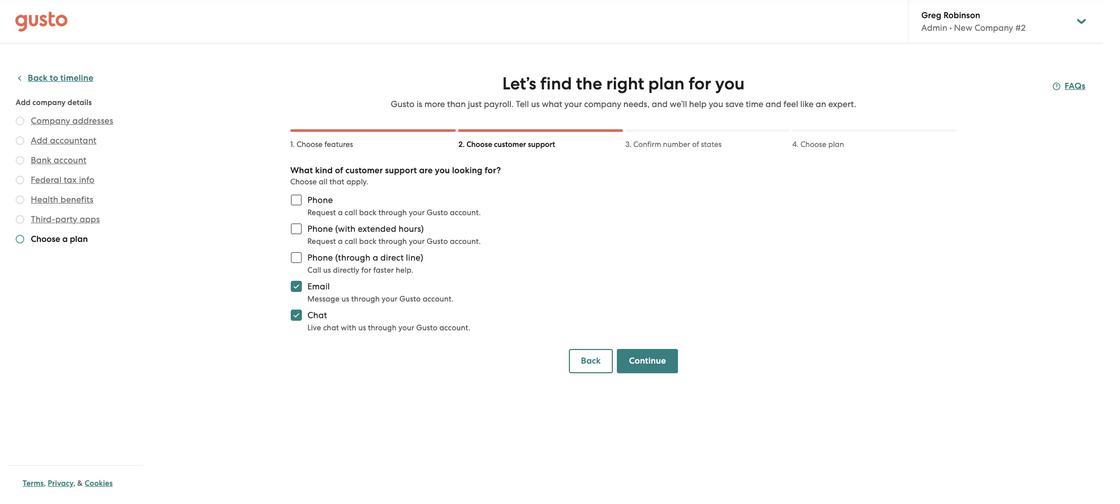 Task type: locate. For each thing, give the bounding box(es) containing it.
gusto for chat
[[417, 323, 438, 332]]

your up hours) in the top left of the page
[[409, 208, 425, 217]]

2 horizontal spatial plan
[[829, 140, 845, 149]]

choose customer support
[[467, 140, 556, 149]]

Chat checkbox
[[285, 304, 308, 326]]

1 horizontal spatial add
[[31, 135, 48, 145]]

company down back to timeline button
[[32, 98, 66, 107]]

1 request from the top
[[308, 208, 336, 217]]

choose for choose customer support
[[467, 140, 493, 149]]

of for number
[[693, 140, 700, 149]]

you right are
[[435, 165, 450, 176]]

us right the with
[[359, 323, 366, 332]]

phone
[[308, 195, 333, 205], [308, 224, 333, 234], [308, 253, 333, 263]]

0 horizontal spatial of
[[335, 165, 344, 176]]

help
[[690, 99, 707, 109]]

(with
[[335, 224, 356, 234]]

time
[[746, 99, 764, 109]]

2 request from the top
[[308, 237, 336, 246]]

2 call from the top
[[345, 237, 357, 246]]

0 vertical spatial plan
[[649, 73, 685, 94]]

3 phone from the top
[[308, 253, 333, 263]]

you up save
[[716, 73, 745, 94]]

chat
[[308, 310, 327, 320]]

request a call back through your gusto account. up the extended
[[308, 208, 481, 217]]

back down phone (with extended hours)
[[359, 237, 377, 246]]

back for phone
[[359, 208, 377, 217]]

0 horizontal spatial for
[[362, 266, 372, 275]]

you right help
[[709, 99, 724, 109]]

2 vertical spatial check image
[[16, 196, 24, 204]]

info
[[79, 175, 95, 185]]

you for for
[[716, 73, 745, 94]]

1 horizontal spatial of
[[693, 140, 700, 149]]

choose
[[297, 140, 323, 149], [467, 140, 493, 149], [801, 140, 827, 149], [290, 177, 317, 186], [31, 234, 60, 245]]

party
[[55, 214, 77, 224]]

support
[[528, 140, 556, 149], [385, 165, 417, 176]]

check image
[[16, 136, 24, 145], [16, 176, 24, 184], [16, 196, 24, 204]]

a
[[338, 208, 343, 217], [62, 234, 68, 245], [338, 237, 343, 246], [373, 253, 378, 263]]

1 and from the left
[[652, 99, 668, 109]]

1 horizontal spatial support
[[528, 140, 556, 149]]

choose down like
[[801, 140, 827, 149]]

back
[[28, 73, 48, 83], [581, 356, 601, 366]]

phone (with extended hours)
[[308, 224, 424, 234]]

customer up apply.
[[346, 165, 383, 176]]

us inside let's find the right plan for you gusto is more than just payroll. tell us what your company needs, and we'll help you save time and feel like an expert.
[[531, 99, 540, 109]]

greg
[[922, 10, 942, 21]]

1 request a call back through your gusto account. from the top
[[308, 208, 481, 217]]

find
[[541, 73, 572, 94]]

back
[[359, 208, 377, 217], [359, 237, 377, 246]]

home image
[[15, 11, 68, 32]]

continue
[[629, 356, 666, 366]]

3 check image from the top
[[16, 196, 24, 204]]

2 vertical spatial phone
[[308, 253, 333, 263]]

0 vertical spatial request
[[308, 208, 336, 217]]

choose for choose plan
[[801, 140, 827, 149]]

0 horizontal spatial support
[[385, 165, 417, 176]]

account. for phone (with extended hours)
[[450, 237, 481, 246]]

choose down third-
[[31, 234, 60, 245]]

plan up we'll
[[649, 73, 685, 94]]

support inside what kind of customer support are you looking for? choose all that apply.
[[385, 165, 417, 176]]

what
[[542, 99, 563, 109]]

0 vertical spatial phone
[[308, 195, 333, 205]]

plan down apps
[[70, 234, 88, 245]]

1 vertical spatial request
[[308, 237, 336, 246]]

4 check image from the top
[[16, 235, 24, 243]]

of
[[693, 140, 700, 149], [335, 165, 344, 176]]

back up phone (with extended hours)
[[359, 208, 377, 217]]

2 request a call back through your gusto account. from the top
[[308, 237, 481, 246]]

0 horizontal spatial plan
[[70, 234, 88, 245]]

company down the at the right top
[[585, 99, 622, 109]]

, left privacy
[[44, 479, 46, 488]]

1 vertical spatial back
[[359, 237, 377, 246]]

3 check image from the top
[[16, 215, 24, 224]]

1 vertical spatial of
[[335, 165, 344, 176]]

0 vertical spatial you
[[716, 73, 745, 94]]

all
[[319, 177, 328, 186]]

your
[[565, 99, 582, 109], [409, 208, 425, 217], [409, 237, 425, 246], [382, 295, 398, 304], [399, 323, 415, 332]]

add down back to timeline button
[[16, 98, 31, 107]]

0 vertical spatial customer
[[494, 140, 526, 149]]

call for phone (with extended hours)
[[345, 237, 357, 246]]

phone for phone
[[308, 195, 333, 205]]

support down what
[[528, 140, 556, 149]]

Phone (with extended hours) checkbox
[[285, 218, 308, 240]]

0 horizontal spatial back
[[28, 73, 48, 83]]

back inside button
[[28, 73, 48, 83]]

phone down all
[[308, 195, 333, 205]]

through down message us through your gusto account.
[[368, 323, 397, 332]]

request up (with
[[308, 208, 336, 217]]

support left are
[[385, 165, 417, 176]]

call up (with
[[345, 208, 357, 217]]

0 horizontal spatial customer
[[346, 165, 383, 176]]

add
[[16, 98, 31, 107], [31, 135, 48, 145]]

call down (with
[[345, 237, 357, 246]]

check image
[[16, 117, 24, 125], [16, 156, 24, 165], [16, 215, 24, 224], [16, 235, 24, 243]]

and left we'll
[[652, 99, 668, 109]]

2 phone from the top
[[308, 224, 333, 234]]

phone left (with
[[308, 224, 333, 234]]

needs,
[[624, 99, 650, 109]]

1 back from the top
[[359, 208, 377, 217]]

tax
[[64, 175, 77, 185]]

let's find the right plan for you gusto is more than just payroll. tell us what your company needs, and we'll help you save time and feel like an expert.
[[391, 73, 857, 109]]

gusto for phone (with extended hours)
[[427, 237, 448, 246]]

check image for federal
[[16, 176, 24, 184]]

tell
[[516, 99, 529, 109]]

0 vertical spatial check image
[[16, 136, 24, 145]]

us right tell
[[531, 99, 540, 109]]

check image left bank at the top of the page
[[16, 156, 24, 165]]

back for phone (with extended hours)
[[359, 237, 377, 246]]

let's
[[503, 73, 537, 94]]

1 phone from the top
[[308, 195, 333, 205]]

and left feel
[[766, 99, 782, 109]]

0 vertical spatial request a call back through your gusto account.
[[308, 208, 481, 217]]

account. for chat
[[440, 323, 471, 332]]

is
[[417, 99, 423, 109]]

phone for phone (with extended hours)
[[308, 224, 333, 234]]

2 vertical spatial plan
[[70, 234, 88, 245]]

save
[[726, 99, 744, 109]]

request a call back through your gusto account.
[[308, 208, 481, 217], [308, 237, 481, 246]]

through for chat
[[368, 323, 397, 332]]

0 horizontal spatial company
[[31, 116, 70, 126]]

0 horizontal spatial add
[[16, 98, 31, 107]]

company
[[975, 23, 1014, 33], [31, 116, 70, 126]]

1 horizontal spatial company
[[975, 23, 1014, 33]]

1 check image from the top
[[16, 136, 24, 145]]

0 horizontal spatial company
[[32, 98, 66, 107]]

states
[[701, 140, 722, 149]]

extended
[[358, 224, 397, 234]]

for down phone (through a direct line)
[[362, 266, 372, 275]]

request for phone
[[308, 208, 336, 217]]

company inside the company addresses button
[[31, 116, 70, 126]]

request a call back through your gusto account. up direct
[[308, 237, 481, 246]]

0 vertical spatial call
[[345, 208, 357, 217]]

customer
[[494, 140, 526, 149], [346, 165, 383, 176]]

1 call from the top
[[345, 208, 357, 217]]

call us directly for faster help.
[[308, 266, 414, 275]]

for
[[689, 73, 712, 94], [362, 266, 372, 275]]

1 horizontal spatial company
[[585, 99, 622, 109]]

0 vertical spatial back
[[359, 208, 377, 217]]

benefits
[[61, 194, 94, 205]]

1 vertical spatial support
[[385, 165, 417, 176]]

phone for phone (through a direct line)
[[308, 253, 333, 263]]

you
[[716, 73, 745, 94], [709, 99, 724, 109], [435, 165, 450, 176]]

of inside what kind of customer support are you looking for? choose all that apply.
[[335, 165, 344, 176]]

cookies
[[85, 479, 113, 488]]

feel
[[784, 99, 799, 109]]

0 horizontal spatial ,
[[44, 479, 46, 488]]

you inside what kind of customer support are you looking for? choose all that apply.
[[435, 165, 450, 176]]

1 vertical spatial customer
[[346, 165, 383, 176]]

0 vertical spatial add
[[16, 98, 31, 107]]

2 check image from the top
[[16, 176, 24, 184]]

choose for choose features
[[297, 140, 323, 149]]

of up that
[[335, 165, 344, 176]]

check image left the federal
[[16, 176, 24, 184]]

add accountant
[[31, 135, 97, 145]]

call
[[308, 266, 322, 275]]

choose up 'looking'
[[467, 140, 493, 149]]

company inside let's find the right plan for you gusto is more than just payroll. tell us what your company needs, and we'll help you save time and feel like an expert.
[[585, 99, 622, 109]]

check image left third-
[[16, 215, 24, 224]]

, left "&"
[[73, 479, 75, 488]]

of left states
[[693, 140, 700, 149]]

your for chat
[[399, 323, 415, 332]]

a down third-party apps button
[[62, 234, 68, 245]]

the
[[576, 73, 603, 94]]

more
[[425, 99, 445, 109]]

federal tax info button
[[31, 174, 95, 186]]

faster
[[374, 266, 394, 275]]

0 horizontal spatial and
[[652, 99, 668, 109]]

1 vertical spatial add
[[31, 135, 48, 145]]

request down (with
[[308, 237, 336, 246]]

1 vertical spatial for
[[362, 266, 372, 275]]

customer up for? in the left top of the page
[[494, 140, 526, 149]]

through up the extended
[[379, 208, 407, 217]]

2 check image from the top
[[16, 156, 24, 165]]

your down message us through your gusto account.
[[399, 323, 415, 332]]

1 horizontal spatial for
[[689, 73, 712, 94]]

1 vertical spatial call
[[345, 237, 357, 246]]

add up bank at the top of the page
[[31, 135, 48, 145]]

greg robinson admin • new company #2
[[922, 10, 1026, 33]]

1 vertical spatial phone
[[308, 224, 333, 234]]

through
[[379, 208, 407, 217], [379, 237, 407, 246], [352, 295, 380, 304], [368, 323, 397, 332]]

1 horizontal spatial and
[[766, 99, 782, 109]]

us
[[531, 99, 540, 109], [323, 266, 331, 275], [342, 295, 350, 304], [359, 323, 366, 332]]

company addresses
[[31, 116, 113, 126]]

0 vertical spatial for
[[689, 73, 712, 94]]

choose inside list
[[31, 234, 60, 245]]

add inside button
[[31, 135, 48, 145]]

check image left the add accountant
[[16, 136, 24, 145]]

third-party apps button
[[31, 213, 100, 225]]

gusto for phone
[[427, 208, 448, 217]]

your inside let's find the right plan for you gusto is more than just payroll. tell us what your company needs, and we'll help you save time and feel like an expert.
[[565, 99, 582, 109]]

with
[[341, 323, 357, 332]]

choose up what
[[297, 140, 323, 149]]

1 vertical spatial back
[[581, 356, 601, 366]]

back for back
[[581, 356, 601, 366]]

right
[[607, 73, 645, 94]]

through for phone
[[379, 208, 407, 217]]

1 horizontal spatial back
[[581, 356, 601, 366]]

back to timeline
[[28, 73, 93, 83]]

2 , from the left
[[73, 479, 75, 488]]

third-
[[31, 214, 55, 224]]

2 vertical spatial you
[[435, 165, 450, 176]]

plan
[[649, 73, 685, 94], [829, 140, 845, 149], [70, 234, 88, 245]]

1 vertical spatial check image
[[16, 176, 24, 184]]

phone up call
[[308, 253, 333, 263]]

company down add company details
[[31, 116, 70, 126]]

faqs
[[1065, 81, 1086, 91]]

your right what
[[565, 99, 582, 109]]

0 vertical spatial company
[[975, 23, 1014, 33]]

just
[[468, 99, 482, 109]]

Phone (through a direct line) checkbox
[[285, 247, 308, 269]]

0 vertical spatial back
[[28, 73, 48, 83]]

your for phone (with extended hours)
[[409, 237, 425, 246]]

your down hours) in the top left of the page
[[409, 237, 425, 246]]

check image for bank
[[16, 156, 24, 165]]

1 check image from the top
[[16, 117, 24, 125]]

1 horizontal spatial ,
[[73, 479, 75, 488]]

choose down what
[[290, 177, 317, 186]]

add company details
[[16, 98, 92, 107]]

check image left the health at the top left of page
[[16, 196, 24, 204]]

looking
[[452, 165, 483, 176]]

company left #2 at the right top of the page
[[975, 23, 1014, 33]]

gusto
[[391, 99, 415, 109], [427, 208, 448, 217], [427, 237, 448, 246], [400, 295, 421, 304], [417, 323, 438, 332]]

cookies button
[[85, 477, 113, 490]]

1 horizontal spatial plan
[[649, 73, 685, 94]]

0 vertical spatial of
[[693, 140, 700, 149]]

for up help
[[689, 73, 712, 94]]

2 back from the top
[[359, 237, 377, 246]]

1 vertical spatial request a call back through your gusto account.
[[308, 237, 481, 246]]

back inside button
[[581, 356, 601, 366]]

1 vertical spatial company
[[31, 116, 70, 126]]

number
[[663, 140, 691, 149]]

check image left choose a plan
[[16, 235, 24, 243]]

plan down expert.
[[829, 140, 845, 149]]

account.
[[450, 208, 481, 217], [450, 237, 481, 246], [423, 295, 454, 304], [440, 323, 471, 332]]

and
[[652, 99, 668, 109], [766, 99, 782, 109]]

through up direct
[[379, 237, 407, 246]]

check image down add company details
[[16, 117, 24, 125]]



Task type: describe. For each thing, give the bounding box(es) containing it.
account
[[54, 155, 87, 165]]

back for back to timeline
[[28, 73, 48, 83]]

request a call back through your gusto account. for phone (with extended hours)
[[308, 237, 481, 246]]

apply.
[[347, 177, 369, 186]]

1 vertical spatial you
[[709, 99, 724, 109]]

phone (through a direct line)
[[308, 253, 424, 263]]

features
[[325, 140, 353, 149]]

plan inside list
[[70, 234, 88, 245]]

expert.
[[829, 99, 857, 109]]

choose features
[[297, 140, 353, 149]]

0 vertical spatial support
[[528, 140, 556, 149]]

•
[[950, 23, 953, 33]]

account. for phone
[[450, 208, 481, 217]]

accountant
[[50, 135, 97, 145]]

faqs button
[[1053, 80, 1086, 92]]

bank
[[31, 155, 52, 165]]

apps
[[80, 214, 100, 224]]

to
[[50, 73, 58, 83]]

customer inside what kind of customer support are you looking for? choose all that apply.
[[346, 165, 383, 176]]

terms , privacy , & cookies
[[23, 479, 113, 488]]

a inside list
[[62, 234, 68, 245]]

an
[[816, 99, 827, 109]]

what
[[290, 165, 313, 176]]

privacy link
[[48, 479, 73, 488]]

timeline
[[60, 73, 93, 83]]

your for phone
[[409, 208, 425, 217]]

kind
[[315, 165, 333, 176]]

like
[[801, 99, 814, 109]]

choose inside what kind of customer support are you looking for? choose all that apply.
[[290, 177, 317, 186]]

company inside greg robinson admin • new company #2
[[975, 23, 1014, 33]]

line)
[[406, 253, 424, 263]]

live
[[308, 323, 321, 332]]

back button
[[569, 349, 613, 373]]

federal tax info
[[31, 175, 95, 185]]

1 vertical spatial plan
[[829, 140, 845, 149]]

help.
[[396, 266, 414, 275]]

Phone checkbox
[[285, 189, 308, 211]]

for?
[[485, 165, 501, 176]]

addresses
[[72, 116, 113, 126]]

are
[[419, 165, 433, 176]]

company addresses button
[[31, 115, 113, 127]]

that
[[330, 177, 345, 186]]

check image for health
[[16, 196, 24, 204]]

new
[[955, 23, 973, 33]]

a up (with
[[338, 208, 343, 217]]

you for are
[[435, 165, 450, 176]]

your up live chat with us through your gusto account.
[[382, 295, 398, 304]]

of for kind
[[335, 165, 344, 176]]

details
[[68, 98, 92, 107]]

for inside let's find the right plan for you gusto is more than just payroll. tell us what your company needs, and we'll help you save time and feel like an expert.
[[689, 73, 712, 94]]

call for phone
[[345, 208, 357, 217]]

request for phone (with extended hours)
[[308, 237, 336, 246]]

live chat with us through your gusto account.
[[308, 323, 471, 332]]

privacy
[[48, 479, 73, 488]]

terms
[[23, 479, 44, 488]]

bank account
[[31, 155, 87, 165]]

request a call back through your gusto account. for phone
[[308, 208, 481, 217]]

than
[[447, 99, 466, 109]]

email
[[308, 281, 330, 291]]

confirm
[[634, 140, 662, 149]]

continue button
[[617, 349, 679, 373]]

gusto inside let's find the right plan for you gusto is more than just payroll. tell us what your company needs, and we'll help you save time and feel like an expert.
[[391, 99, 415, 109]]

plan inside let's find the right plan for you gusto is more than just payroll. tell us what your company needs, and we'll help you save time and feel like an expert.
[[649, 73, 685, 94]]

check image for third-
[[16, 215, 24, 224]]

check image for add
[[16, 136, 24, 145]]

admin
[[922, 23, 948, 33]]

add for add company details
[[16, 98, 31, 107]]

message
[[308, 295, 340, 304]]

2 and from the left
[[766, 99, 782, 109]]

check image for company
[[16, 117, 24, 125]]

through for phone (with extended hours)
[[379, 237, 407, 246]]

confirm number of states
[[634, 140, 722, 149]]

direct
[[381, 253, 404, 263]]

us right call
[[323, 266, 331, 275]]

add accountant button
[[31, 134, 97, 147]]

choose for choose a plan
[[31, 234, 60, 245]]

payroll.
[[484, 99, 514, 109]]

Email checkbox
[[285, 275, 308, 298]]

third-party apps
[[31, 214, 100, 224]]

choose a plan
[[31, 234, 88, 245]]

message us through your gusto account.
[[308, 295, 454, 304]]

what kind of customer support are you looking for? choose all that apply.
[[290, 165, 501, 186]]

1 , from the left
[[44, 479, 46, 488]]

health
[[31, 194, 58, 205]]

health benefits button
[[31, 193, 94, 206]]

choose plan
[[801, 140, 845, 149]]

directly
[[333, 266, 360, 275]]

back to timeline button
[[16, 72, 93, 84]]

we'll
[[670, 99, 688, 109]]

1 horizontal spatial customer
[[494, 140, 526, 149]]

choose a plan list
[[16, 115, 140, 248]]

add for add accountant
[[31, 135, 48, 145]]

a up faster
[[373, 253, 378, 263]]

us right message
[[342, 295, 350, 304]]

chat
[[323, 323, 339, 332]]

terms link
[[23, 479, 44, 488]]

hours)
[[399, 224, 424, 234]]

(through
[[335, 253, 371, 263]]

a down (with
[[338, 237, 343, 246]]

federal
[[31, 175, 62, 185]]

#2
[[1016, 23, 1026, 33]]

through down 'call us directly for faster help.'
[[352, 295, 380, 304]]

bank account button
[[31, 154, 87, 166]]

robinson
[[944, 10, 981, 21]]



Task type: vqa. For each thing, say whether or not it's contained in the screenshot.


